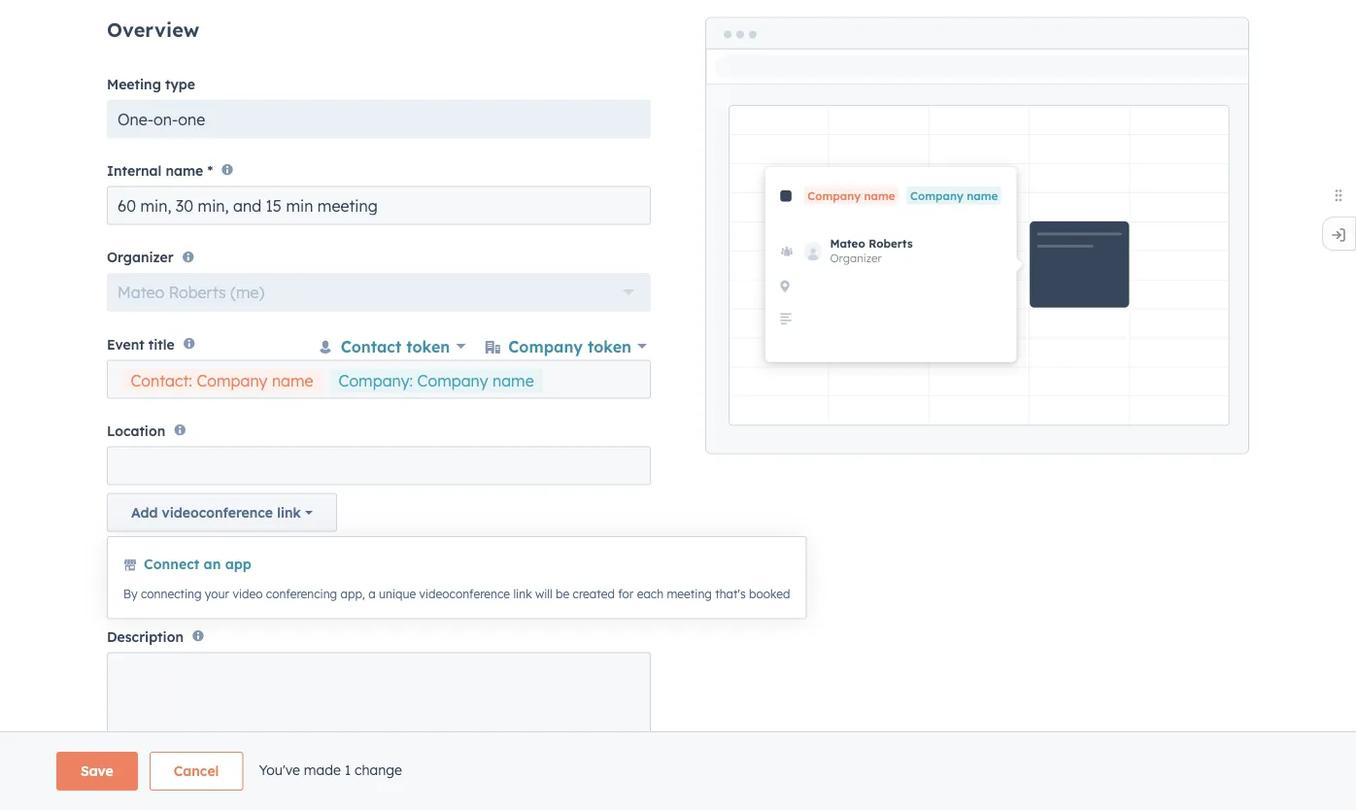 Task type: describe. For each thing, give the bounding box(es) containing it.
1 vertical spatial videoconference
[[419, 587, 510, 602]]

internal
[[107, 162, 162, 179]]

mateo roberts (me)
[[118, 283, 264, 303]]

connecting
[[141, 587, 202, 602]]

meeting type
[[107, 76, 195, 93]]

roberts
[[169, 283, 226, 303]]

personalize
[[265, 760, 344, 777]]

cancel button
[[149, 752, 243, 791]]

include cancel and reschedule links in the event description
[[107, 582, 487, 599]]

save
[[81, 763, 113, 780]]

that's
[[715, 587, 746, 602]]

link inside popup button
[[277, 504, 301, 521]]

change
[[355, 761, 402, 778]]

token for contact token
[[406, 337, 450, 356]]

company token
[[508, 337, 631, 356]]

(me)
[[230, 283, 264, 303]]

location element
[[107, 447, 651, 533]]

0 horizontal spatial and
[[156, 555, 182, 572]]

unique
[[379, 587, 416, 602]]

1
[[345, 761, 351, 778]]

1 horizontal spatial and
[[204, 582, 228, 599]]

in
[[337, 582, 348, 599]]

0 horizontal spatial name
[[166, 162, 203, 179]]

contact token button
[[313, 332, 469, 361]]

conferencing
[[266, 587, 337, 602]]

description
[[107, 629, 184, 646]]

made
[[304, 761, 341, 778]]

token for company token
[[588, 337, 631, 356]]

mateo roberts (me) button
[[107, 273, 651, 312]]

meeting
[[667, 587, 712, 602]]

app
[[225, 556, 252, 573]]

Internal name text field
[[107, 187, 651, 226]]

0 vertical spatial reschedule
[[186, 555, 258, 572]]

cancel for cancel and reschedule
[[107, 555, 152, 572]]

include
[[107, 582, 155, 599]]

connect an app button
[[123, 555, 252, 578]]

for
[[618, 587, 634, 602]]

created
[[573, 587, 615, 602]]

description
[[415, 582, 487, 599]]

company: company name
[[339, 371, 534, 390]]

company token button
[[481, 332, 651, 361]]

a
[[368, 587, 376, 602]]

add
[[131, 504, 158, 521]]

location
[[107, 423, 165, 440]]

overview
[[107, 17, 199, 42]]

booked
[[749, 587, 790, 602]]

organizer
[[107, 249, 174, 266]]

name for contact:
[[272, 371, 313, 390]]

connect an app
[[144, 556, 252, 573]]



Task type: locate. For each thing, give the bounding box(es) containing it.
name down company token popup button
[[492, 371, 534, 390]]

company
[[508, 337, 583, 356], [197, 371, 268, 390], [417, 371, 488, 390]]

1 vertical spatial and
[[204, 582, 228, 599]]

1 horizontal spatial token
[[588, 337, 631, 356]]

1 horizontal spatial cancel
[[174, 763, 219, 780]]

mateo
[[118, 283, 164, 303]]

reschedule
[[186, 555, 258, 572], [232, 582, 301, 599]]

video
[[233, 587, 263, 602]]

app,
[[340, 587, 365, 602]]

cancel
[[159, 582, 200, 599]]

0 vertical spatial and
[[156, 555, 182, 572]]

0 horizontal spatial cancel
[[107, 555, 152, 572]]

title
[[148, 336, 174, 353]]

videoconference right unique
[[419, 587, 510, 602]]

2 horizontal spatial company
[[508, 337, 583, 356]]

page section element
[[10, 752, 1346, 791]]

add videoconference link button
[[107, 494, 337, 533]]

type
[[165, 76, 195, 93]]

contact
[[341, 337, 402, 356]]

and up cancel
[[156, 555, 182, 572]]

company for company: company name
[[417, 371, 488, 390]]

videoconference
[[162, 504, 273, 521], [419, 587, 510, 602]]

company for contact: company name
[[197, 371, 268, 390]]

you've made 1 change
[[259, 761, 402, 778]]

save button
[[56, 752, 138, 791]]

contact token
[[341, 337, 450, 356]]

name
[[166, 162, 203, 179], [272, 371, 313, 390], [492, 371, 534, 390]]

0 horizontal spatial videoconference
[[162, 504, 273, 521]]

reschedule up your at the bottom left
[[186, 555, 258, 572]]

and down "an"
[[204, 582, 228, 599]]

1 vertical spatial reschedule
[[232, 582, 301, 599]]

None text field
[[118, 663, 640, 750]]

2 horizontal spatial name
[[492, 371, 534, 390]]

token inside contact token popup button
[[406, 337, 450, 356]]

cancel up the include
[[107, 555, 152, 572]]

0 horizontal spatial link
[[277, 504, 301, 521]]

link up include cancel and reschedule links in the event description at the bottom left
[[277, 504, 301, 521]]

will
[[535, 587, 552, 602]]

0 vertical spatial cancel
[[107, 555, 152, 572]]

0 horizontal spatial company
[[197, 371, 268, 390]]

1 horizontal spatial company
[[417, 371, 488, 390]]

event title element
[[107, 332, 651, 422]]

contact:
[[131, 371, 192, 390]]

each
[[637, 587, 664, 602]]

internal name
[[107, 162, 203, 179]]

an
[[204, 556, 221, 573]]

1 horizontal spatial link
[[513, 587, 532, 602]]

videoconference inside popup button
[[162, 504, 273, 521]]

token inside company token popup button
[[588, 337, 631, 356]]

event title
[[107, 336, 174, 353]]

event
[[107, 336, 144, 353]]

1 token from the left
[[406, 337, 450, 356]]

name right the internal
[[166, 162, 203, 179]]

the
[[352, 582, 372, 599]]

1 horizontal spatial videoconference
[[419, 587, 510, 602]]

cancel left you've
[[174, 763, 219, 780]]

your
[[205, 587, 229, 602]]

company:
[[339, 371, 413, 390]]

links
[[305, 582, 333, 599]]

1 vertical spatial cancel
[[174, 763, 219, 780]]

by
[[123, 587, 138, 602]]

personalize button
[[253, 756, 370, 782]]

meeting
[[107, 76, 161, 93]]

contact: company name
[[131, 371, 313, 390]]

link
[[277, 504, 301, 521], [513, 587, 532, 602]]

connect
[[144, 556, 199, 573]]

event
[[376, 582, 411, 599]]

by connecting your video conferencing app, a unique videoconference link will be created for each meeting that's booked
[[123, 587, 790, 602]]

cancel inside button
[[174, 763, 219, 780]]

1 vertical spatial link
[[513, 587, 532, 602]]

videoconference up "an"
[[162, 504, 273, 521]]

0 vertical spatial videoconference
[[162, 504, 273, 521]]

name left company:
[[272, 371, 313, 390]]

link left will
[[513, 587, 532, 602]]

reschedule down "app"
[[232, 582, 301, 599]]

2 token from the left
[[588, 337, 631, 356]]

and
[[156, 555, 182, 572], [204, 582, 228, 599]]

Meeting type text field
[[107, 100, 651, 139]]

0 vertical spatial link
[[277, 504, 301, 521]]

cancel
[[107, 555, 152, 572], [174, 763, 219, 780]]

company inside popup button
[[508, 337, 583, 356]]

be
[[556, 587, 569, 602]]

None text field
[[118, 366, 640, 414], [107, 447, 651, 486], [118, 366, 640, 414], [107, 447, 651, 486]]

0 horizontal spatial token
[[406, 337, 450, 356]]

token
[[406, 337, 450, 356], [588, 337, 631, 356]]

cancel for cancel
[[174, 763, 219, 780]]

cancel and reschedule
[[107, 555, 258, 572]]

1 horizontal spatial name
[[272, 371, 313, 390]]

add videoconference link
[[131, 504, 301, 521]]

you've
[[259, 761, 300, 778]]

name for company:
[[492, 371, 534, 390]]



Task type: vqa. For each thing, say whether or not it's contained in the screenshot.
you've made 1 change
yes



